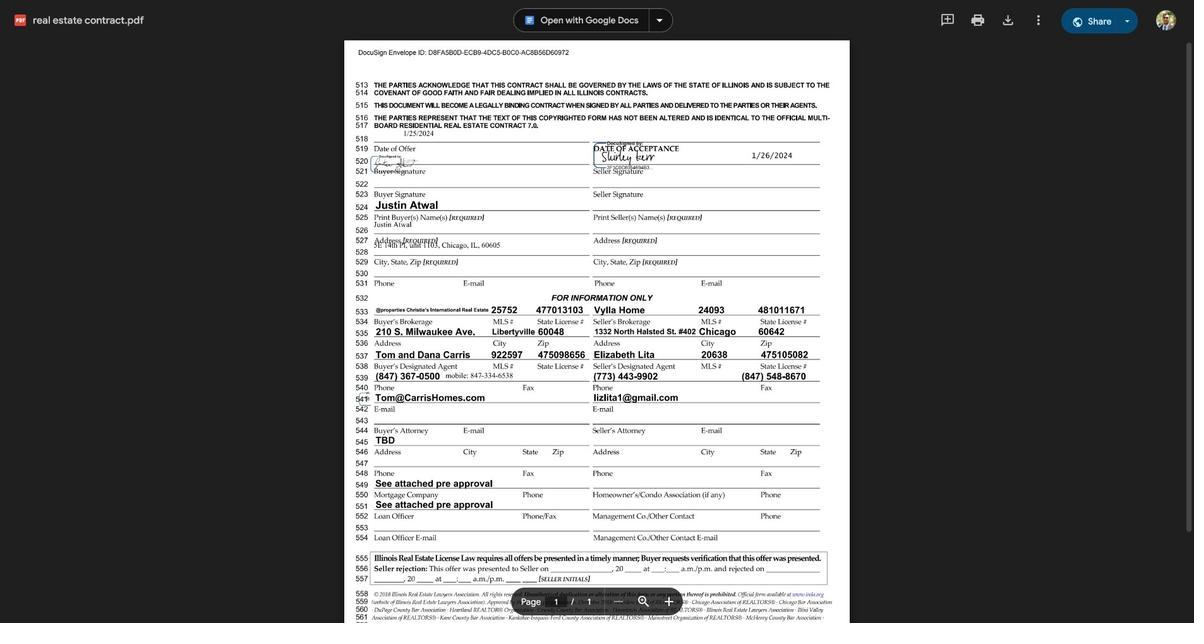 Task type: describe. For each thing, give the bounding box(es) containing it.
share. anyone with the link. anyone who has the link can access. no sign-in required. image
[[1072, 16, 1084, 28]]

showing viewer. element
[[0, 0, 1195, 623]]

document inside showing viewer. element
[[344, 40, 850, 623]]

fit to width image
[[636, 594, 652, 609]]

print image
[[971, 13, 986, 28]]



Task type: locate. For each thing, give the bounding box(es) containing it.
pdf icon image
[[15, 15, 26, 26]]

quick sharing actions image
[[1126, 20, 1130, 22]]

download image
[[1001, 13, 1016, 28]]

document
[[344, 40, 850, 623]]

application
[[0, 0, 1195, 623]]

Page is 1 text field
[[545, 597, 567, 607]]

more actions image
[[1031, 13, 1046, 28]]

zoom in image
[[662, 594, 677, 609]]

add a comment image
[[940, 13, 955, 28]]

zoom out image
[[611, 594, 626, 609]]

page 1 of 1 element
[[511, 588, 605, 616]]



Task type: vqa. For each thing, say whether or not it's contained in the screenshot.
Fit to width image
yes



